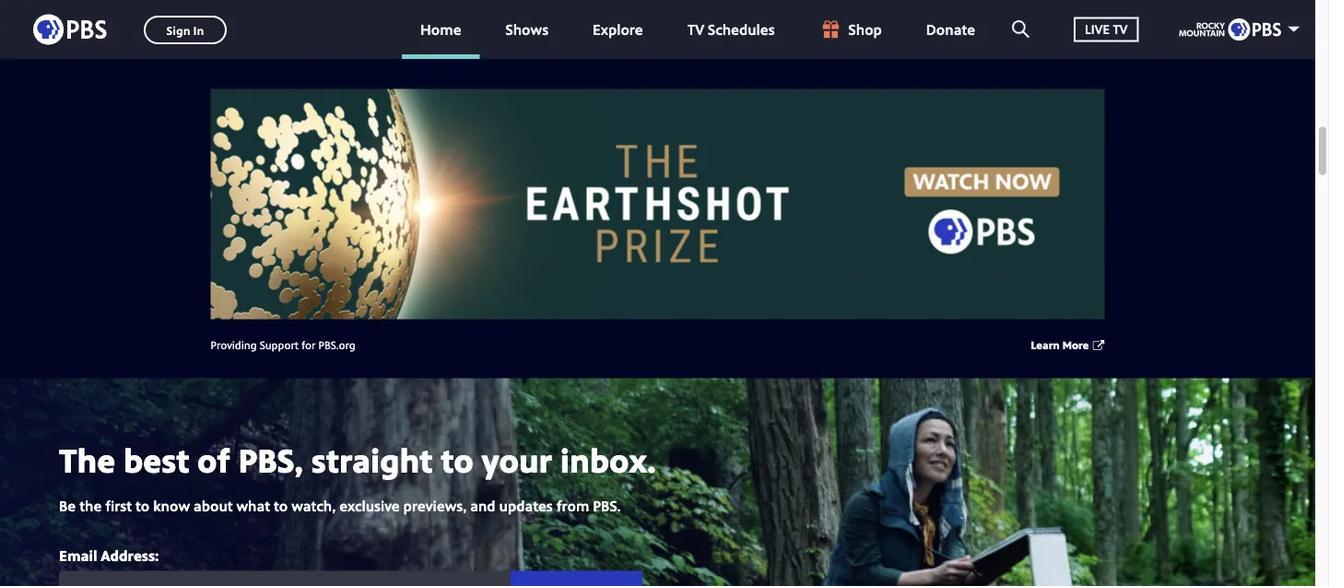 Task type: locate. For each thing, give the bounding box(es) containing it.
pbs image
[[33, 9, 107, 50]]

tv schedules
[[688, 19, 775, 39]]

exclusive
[[340, 496, 400, 516]]

best
[[124, 437, 190, 482]]

from
[[557, 496, 590, 516]]

email address:
[[59, 545, 159, 565]]

0 horizontal spatial to
[[136, 496, 150, 516]]

home
[[421, 19, 462, 39]]

learn
[[1032, 338, 1060, 353]]

1 horizontal spatial tv
[[1114, 20, 1128, 38]]

shop
[[849, 19, 882, 39]]

tv right live
[[1114, 20, 1128, 38]]

email
[[59, 545, 97, 565]]

be the first to know about what to watch, exclusive previews, and updates from pbs.
[[59, 496, 621, 516]]

donate link
[[908, 0, 994, 59]]

pbs,
[[238, 437, 303, 482]]

1 horizontal spatial to
[[274, 496, 288, 516]]

tv schedules link
[[669, 0, 794, 59]]

tv
[[688, 19, 705, 39], [1114, 20, 1128, 38]]

0 horizontal spatial tv
[[688, 19, 705, 39]]

to
[[441, 437, 474, 482], [136, 496, 150, 516], [274, 496, 288, 516]]

to right what
[[274, 496, 288, 516]]

straight
[[311, 437, 433, 482]]

the
[[79, 496, 102, 516]]

support
[[260, 338, 299, 353]]

to up previews, on the left of page
[[441, 437, 474, 482]]

the
[[59, 437, 116, 482]]

tv left the schedules
[[688, 19, 705, 39]]

2 horizontal spatial to
[[441, 437, 474, 482]]

schedules
[[708, 19, 775, 39]]

to right first
[[136, 496, 150, 516]]

address:
[[101, 545, 159, 565]]

providing
[[211, 338, 257, 353]]

know
[[153, 496, 190, 516]]

the best of pbs, straight to your inbox.
[[59, 437, 657, 482]]

search image
[[1013, 20, 1030, 38]]

about
[[194, 496, 233, 516]]

learn more link
[[1032, 338, 1090, 353]]

live tv link
[[1056, 0, 1158, 59]]



Task type: describe. For each thing, give the bounding box(es) containing it.
pbs.org
[[319, 338, 356, 353]]

for
[[302, 338, 316, 353]]

shows link
[[487, 0, 567, 59]]

donate
[[927, 19, 976, 39]]

of
[[197, 437, 230, 482]]

be
[[59, 496, 76, 516]]

previews,
[[404, 496, 467, 516]]

providing support for pbs.org
[[211, 338, 356, 353]]

rmpbs image
[[1180, 18, 1282, 41]]

what
[[237, 496, 270, 516]]

updates
[[499, 496, 553, 516]]

Email Address: email field
[[59, 571, 511, 587]]

more
[[1063, 338, 1090, 353]]

home link
[[402, 0, 480, 59]]

and
[[471, 496, 496, 516]]

live
[[1086, 20, 1110, 38]]

explore link
[[575, 0, 662, 59]]

explore
[[593, 19, 643, 39]]

learn more
[[1032, 338, 1090, 353]]

watch,
[[292, 496, 336, 516]]

first
[[105, 496, 132, 516]]

advertisement region
[[211, 89, 1105, 320]]

shop link
[[801, 0, 901, 59]]

pbs.
[[593, 496, 621, 516]]

your
[[482, 437, 553, 482]]

shows
[[506, 19, 549, 39]]

inbox.
[[561, 437, 657, 482]]

live tv
[[1086, 20, 1128, 38]]



Task type: vqa. For each thing, say whether or not it's contained in the screenshot.
previews,
yes



